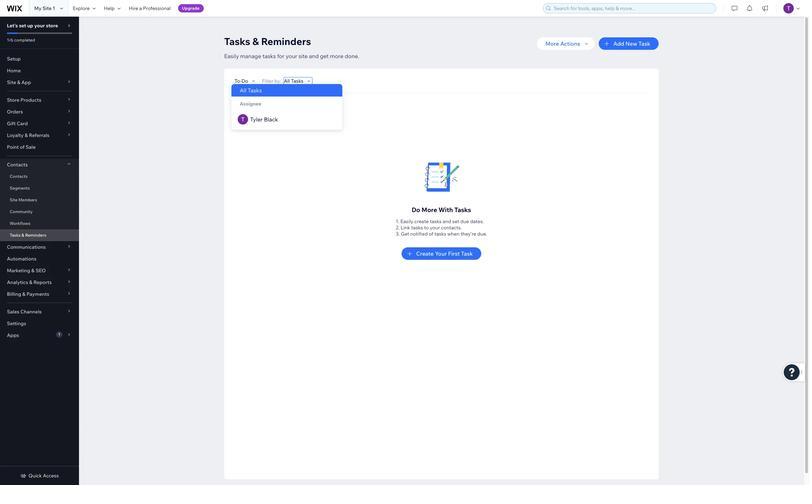Task type: vqa. For each thing, say whether or not it's contained in the screenshot.
booking calendar
no



Task type: locate. For each thing, give the bounding box(es) containing it.
actions
[[560, 40, 580, 47]]

0 vertical spatial site
[[43, 5, 52, 11]]

1 horizontal spatial easily
[[400, 219, 413, 225]]

of right to
[[429, 231, 434, 237]]

easily right the 1.
[[400, 219, 413, 225]]

&
[[253, 35, 259, 47], [17, 79, 20, 86], [25, 132, 28, 139], [22, 233, 24, 238], [31, 268, 35, 274], [29, 280, 32, 286], [22, 291, 25, 298]]

site for site & app
[[7, 79, 16, 86]]

1 vertical spatial and
[[443, 219, 451, 225]]

create your first task
[[416, 251, 473, 258]]

1 vertical spatial reminders
[[25, 233, 46, 238]]

1 horizontal spatial do
[[412, 206, 420, 214]]

& right loyalty
[[25, 132, 28, 139]]

site right my
[[43, 5, 52, 11]]

all down to-do
[[240, 87, 246, 94]]

when
[[447, 231, 460, 237]]

1 vertical spatial tasks & reminders
[[10, 233, 46, 238]]

& left app
[[17, 79, 20, 86]]

contacts.
[[441, 225, 462, 231]]

2 vertical spatial your
[[430, 225, 440, 231]]

site down segments
[[10, 198, 18, 203]]

1 vertical spatial site
[[7, 79, 16, 86]]

0 horizontal spatial easily
[[224, 53, 239, 60]]

0 horizontal spatial more
[[422, 206, 437, 214]]

0 vertical spatial task
[[639, 40, 651, 47]]

tasks & reminders up for
[[224, 35, 311, 47]]

and inside 1. easily create tasks and set due dates. 2. link tasks to your contacts. 3. get notified of tasks when they're due.
[[443, 219, 451, 225]]

& for loyalty & referrals popup button at top left
[[25, 132, 28, 139]]

and left get
[[309, 53, 319, 60]]

tasks
[[263, 53, 276, 60], [430, 219, 442, 225], [411, 225, 423, 231], [435, 231, 446, 237]]

tasks up manage
[[224, 35, 250, 47]]

0 vertical spatial all
[[284, 78, 290, 84]]

done.
[[345, 53, 359, 60]]

tasks left to
[[411, 225, 423, 231]]

task right new
[[639, 40, 651, 47]]

more inside button
[[545, 40, 559, 47]]

tasks right by:
[[291, 78, 303, 84]]

2.
[[396, 225, 400, 231]]

1 horizontal spatial your
[[286, 53, 297, 60]]

your inside 1. easily create tasks and set due dates. 2. link tasks to your contacts. 3. get notified of tasks when they're due.
[[430, 225, 440, 231]]

1 vertical spatial contacts
[[10, 174, 28, 179]]

1. easily create tasks and set due dates. 2. link tasks to your contacts. 3. get notified of tasks when they're due.
[[396, 219, 487, 237]]

contacts down point of sale
[[7, 162, 28, 168]]

task right first
[[461, 251, 473, 258]]

point
[[7, 144, 19, 150]]

all tasks for all tasks button
[[284, 78, 303, 84]]

do more with tasks
[[412, 206, 471, 214]]

& for billing & payments popup button
[[22, 291, 25, 298]]

0 vertical spatial more
[[545, 40, 559, 47]]

seo
[[36, 268, 46, 274]]

orders button
[[0, 106, 79, 118]]

by:
[[275, 78, 281, 84]]

for
[[277, 53, 285, 60]]

0 vertical spatial of
[[20, 144, 25, 150]]

your right to
[[430, 225, 440, 231]]

1 vertical spatial task
[[461, 251, 473, 258]]

all tasks right by:
[[284, 78, 303, 84]]

list box
[[231, 84, 342, 130]]

1 horizontal spatial set
[[452, 219, 459, 225]]

1 horizontal spatial all
[[284, 78, 290, 84]]

all inside option
[[240, 87, 246, 94]]

more
[[545, 40, 559, 47], [422, 206, 437, 214]]

tasks inside sidebar element
[[10, 233, 21, 238]]

1 horizontal spatial tasks & reminders
[[224, 35, 311, 47]]

contacts up segments
[[10, 174, 28, 179]]

& for site & app dropdown button
[[17, 79, 20, 86]]

1 horizontal spatial all tasks
[[284, 78, 303, 84]]

billing & payments button
[[0, 289, 79, 300]]

1 vertical spatial of
[[429, 231, 434, 237]]

tasks down workflows
[[10, 233, 21, 238]]

easily manage tasks for your site and get more done.
[[224, 53, 359, 60]]

all tasks down to-do button
[[240, 87, 262, 94]]

0 horizontal spatial 1
[[53, 5, 55, 11]]

2 horizontal spatial your
[[430, 225, 440, 231]]

1 vertical spatial all
[[240, 87, 246, 94]]

task
[[639, 40, 651, 47], [461, 251, 473, 258]]

of
[[20, 144, 25, 150], [429, 231, 434, 237]]

assignee
[[240, 101, 261, 107]]

reminders down workflows link
[[25, 233, 46, 238]]

0 vertical spatial set
[[19, 23, 26, 29]]

1 vertical spatial all tasks
[[240, 87, 262, 94]]

site inside site & app dropdown button
[[7, 79, 16, 86]]

your right for
[[286, 53, 297, 60]]

all right by:
[[284, 78, 290, 84]]

all tasks inside option
[[240, 87, 262, 94]]

settings
[[7, 321, 26, 327]]

1 horizontal spatial 1
[[58, 333, 60, 337]]

1 inside sidebar element
[[58, 333, 60, 337]]

site & app button
[[0, 77, 79, 88]]

& down workflows
[[22, 233, 24, 238]]

to-do button
[[235, 78, 256, 84]]

marketing & seo
[[7, 268, 46, 274]]

0 horizontal spatial set
[[19, 23, 26, 29]]

contacts inside dropdown button
[[7, 162, 28, 168]]

0 vertical spatial your
[[34, 23, 45, 29]]

more
[[330, 53, 344, 60]]

do up create
[[412, 206, 420, 214]]

get
[[401, 231, 409, 237]]

1 horizontal spatial task
[[639, 40, 651, 47]]

loyalty & referrals button
[[0, 130, 79, 141]]

& for marketing & seo popup button
[[31, 268, 35, 274]]

create your first task button
[[402, 248, 481, 260]]

1 vertical spatial do
[[412, 206, 420, 214]]

tyler black
[[250, 116, 278, 123]]

set left up
[[19, 23, 26, 29]]

tasks left for
[[263, 53, 276, 60]]

0 vertical spatial all tasks
[[284, 78, 303, 84]]

to-
[[235, 78, 242, 84]]

& inside dropdown button
[[17, 79, 20, 86]]

0 horizontal spatial task
[[461, 251, 473, 258]]

and
[[309, 53, 319, 60], [443, 219, 451, 225]]

hire a professional link
[[125, 0, 175, 17]]

and down "with"
[[443, 219, 451, 225]]

of inside 1. easily create tasks and set due dates. 2. link tasks to your contacts. 3. get notified of tasks when they're due.
[[429, 231, 434, 237]]

1 vertical spatial easily
[[400, 219, 413, 225]]

analytics & reports button
[[0, 277, 79, 289]]

tasks inside option
[[248, 87, 262, 94]]

0 vertical spatial tasks & reminders
[[224, 35, 311, 47]]

tasks down to-do button
[[248, 87, 262, 94]]

0 horizontal spatial all
[[240, 87, 246, 94]]

0 horizontal spatial all tasks
[[240, 87, 262, 94]]

more actions button
[[537, 37, 595, 50]]

& for tasks & reminders link
[[22, 233, 24, 238]]

contacts
[[7, 162, 28, 168], [10, 174, 28, 179]]

tasks up due
[[454, 206, 471, 214]]

1 vertical spatial 1
[[58, 333, 60, 337]]

to
[[424, 225, 429, 231]]

new
[[626, 40, 637, 47]]

analytics & reports
[[7, 280, 52, 286]]

tasks & reminders link
[[0, 230, 79, 242]]

tasks & reminders
[[224, 35, 311, 47], [10, 233, 46, 238]]

set left due
[[452, 219, 459, 225]]

0 vertical spatial reminders
[[261, 35, 311, 47]]

& left seo
[[31, 268, 35, 274]]

site down "home"
[[7, 79, 16, 86]]

contacts for contacts link
[[10, 174, 28, 179]]

task inside the 'create your first task' button
[[461, 251, 473, 258]]

site for site members
[[10, 198, 18, 203]]

tasks left when
[[435, 231, 446, 237]]

loyalty & referrals
[[7, 132, 49, 139]]

sales
[[7, 309, 19, 315]]

1 horizontal spatial reminders
[[261, 35, 311, 47]]

2 vertical spatial site
[[10, 198, 18, 203]]

easily left manage
[[224, 53, 239, 60]]

sales channels button
[[0, 306, 79, 318]]

of left sale at the top left of the page
[[20, 144, 25, 150]]

0 horizontal spatial reminders
[[25, 233, 46, 238]]

your
[[34, 23, 45, 29], [286, 53, 297, 60], [430, 225, 440, 231]]

& right billing
[[22, 291, 25, 298]]

loyalty
[[7, 132, 24, 139]]

reminders up for
[[261, 35, 311, 47]]

gift card
[[7, 121, 28, 127]]

do left filter
[[242, 78, 248, 84]]

your right up
[[34, 23, 45, 29]]

hire
[[129, 5, 138, 11]]

more left actions at the right top of page
[[545, 40, 559, 47]]

& left reports
[[29, 280, 32, 286]]

automations link
[[0, 253, 79, 265]]

0 horizontal spatial of
[[20, 144, 25, 150]]

1 right my
[[53, 5, 55, 11]]

marketing
[[7, 268, 30, 274]]

1 vertical spatial set
[[452, 219, 459, 225]]

explore
[[73, 5, 90, 11]]

setup link
[[0, 53, 79, 65]]

my site 1
[[34, 5, 55, 11]]

upgrade button
[[178, 4, 204, 12]]

get
[[320, 53, 329, 60]]

store products button
[[0, 94, 79, 106]]

due
[[460, 219, 469, 225]]

sidebar element
[[0, 17, 79, 486]]

do
[[242, 78, 248, 84], [412, 206, 420, 214]]

1 horizontal spatial of
[[429, 231, 434, 237]]

tasks & reminders up communications
[[10, 233, 46, 238]]

due.
[[477, 231, 487, 237]]

more up create
[[422, 206, 437, 214]]

1 horizontal spatial and
[[443, 219, 451, 225]]

0 horizontal spatial tasks & reminders
[[10, 233, 46, 238]]

0 horizontal spatial do
[[242, 78, 248, 84]]

0 vertical spatial and
[[309, 53, 319, 60]]

0 horizontal spatial your
[[34, 23, 45, 29]]

1/6 completed
[[7, 37, 35, 43]]

0 vertical spatial contacts
[[7, 162, 28, 168]]

1 down settings link
[[58, 333, 60, 337]]

first
[[448, 251, 460, 258]]

easily
[[224, 53, 239, 60], [400, 219, 413, 225]]

tyler
[[250, 116, 263, 123]]

0 horizontal spatial and
[[309, 53, 319, 60]]

1 horizontal spatial more
[[545, 40, 559, 47]]



Task type: describe. For each thing, give the bounding box(es) containing it.
let's
[[7, 23, 18, 29]]

tasks right to
[[430, 219, 442, 225]]

to-do
[[235, 78, 248, 84]]

all tasks for all tasks option
[[240, 87, 262, 94]]

filter by:
[[262, 78, 281, 84]]

contacts link
[[0, 171, 79, 183]]

billing & payments
[[7, 291, 49, 298]]

of inside 'link'
[[20, 144, 25, 150]]

quick
[[29, 473, 42, 480]]

workflows
[[10, 221, 30, 226]]

automations
[[7, 256, 36, 262]]

your inside sidebar element
[[34, 23, 45, 29]]

channels
[[20, 309, 42, 315]]

hire a professional
[[129, 5, 171, 11]]

black
[[264, 116, 278, 123]]

apps
[[7, 333, 19, 339]]

completed
[[14, 37, 35, 43]]

0 vertical spatial do
[[242, 78, 248, 84]]

notified
[[410, 231, 428, 237]]

segments
[[10, 186, 30, 191]]

workflows link
[[0, 218, 79, 230]]

1 vertical spatial your
[[286, 53, 297, 60]]

1.
[[396, 219, 399, 225]]

Search for tools, apps, help & more... field
[[552, 3, 714, 13]]

& up manage
[[253, 35, 259, 47]]

home
[[7, 68, 21, 74]]

set inside 1. easily create tasks and set due dates. 2. link tasks to your contacts. 3. get notified of tasks when they're due.
[[452, 219, 459, 225]]

1 vertical spatial more
[[422, 206, 437, 214]]

my
[[34, 5, 41, 11]]

task inside add new task button
[[639, 40, 651, 47]]

quick access
[[29, 473, 59, 480]]

card
[[17, 121, 28, 127]]

all tasks button
[[284, 78, 312, 84]]

all for all tasks button
[[284, 78, 290, 84]]

all for all tasks option
[[240, 87, 246, 94]]

0 vertical spatial easily
[[224, 53, 239, 60]]

tyler black image
[[238, 114, 248, 125]]

access
[[43, 473, 59, 480]]

let's set up your store
[[7, 23, 58, 29]]

orders
[[7, 109, 23, 115]]

easily inside 1. easily create tasks and set due dates. 2. link tasks to your contacts. 3. get notified of tasks when they're due.
[[400, 219, 413, 225]]

store products
[[7, 97, 41, 103]]

a
[[139, 5, 142, 11]]

members
[[18, 198, 37, 203]]

they're
[[461, 231, 476, 237]]

0 vertical spatial 1
[[53, 5, 55, 11]]

contacts for contacts dropdown button
[[7, 162, 28, 168]]

set inside sidebar element
[[19, 23, 26, 29]]

sales channels
[[7, 309, 42, 315]]

more actions
[[545, 40, 580, 47]]

& for analytics & reports popup button
[[29, 280, 32, 286]]

communications button
[[0, 242, 79, 253]]

add
[[614, 40, 624, 47]]

create
[[416, 251, 434, 258]]

dates.
[[470, 219, 484, 225]]

products
[[21, 97, 41, 103]]

referrals
[[29, 132, 49, 139]]

manage
[[240, 53, 261, 60]]

gift card button
[[0, 118, 79, 130]]

site & app
[[7, 79, 31, 86]]

marketing & seo button
[[0, 265, 79, 277]]

sale
[[26, 144, 36, 150]]

home link
[[0, 65, 79, 77]]

community link
[[0, 206, 79, 218]]

app
[[21, 79, 31, 86]]

payments
[[27, 291, 49, 298]]

segments link
[[0, 183, 79, 194]]

gift
[[7, 121, 16, 127]]

up
[[27, 23, 33, 29]]

point of sale link
[[0, 141, 79, 153]]

upgrade
[[182, 6, 200, 11]]

help button
[[100, 0, 125, 17]]

contacts button
[[0, 159, 79, 171]]

reports
[[34, 280, 52, 286]]

link
[[401, 225, 410, 231]]

site members
[[10, 198, 37, 203]]

site members link
[[0, 194, 79, 206]]

point of sale
[[7, 144, 36, 150]]

add new task button
[[599, 37, 659, 50]]

settings link
[[0, 318, 79, 330]]

list box containing all tasks
[[231, 84, 342, 130]]

add new task
[[614, 40, 651, 47]]

reminders inside sidebar element
[[25, 233, 46, 238]]

site
[[299, 53, 308, 60]]

all tasks option
[[231, 84, 342, 97]]

communications
[[7, 244, 46, 251]]

billing
[[7, 291, 21, 298]]

filter
[[262, 78, 274, 84]]

help
[[104, 5, 115, 11]]

professional
[[143, 5, 171, 11]]

tasks & reminders inside sidebar element
[[10, 233, 46, 238]]

with
[[439, 206, 453, 214]]

store
[[7, 97, 19, 103]]

create
[[415, 219, 429, 225]]

your
[[435, 251, 447, 258]]

1/6
[[7, 37, 13, 43]]



